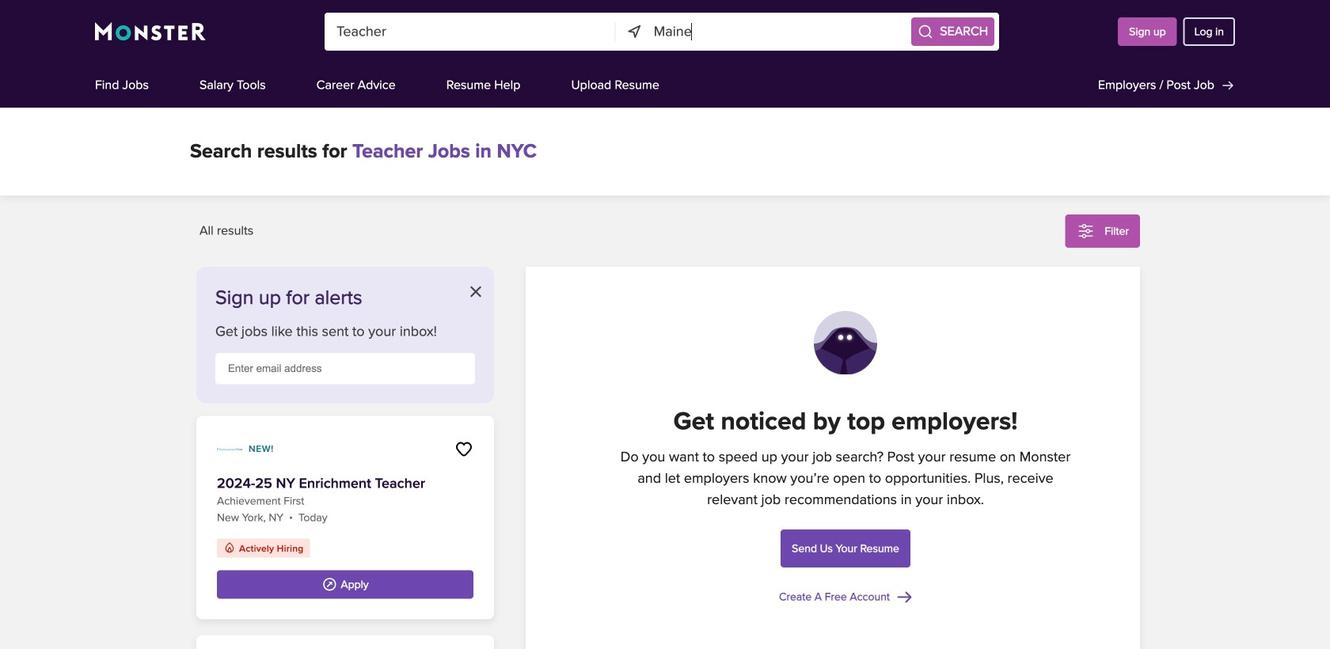 Task type: describe. For each thing, give the bounding box(es) containing it.
monster image
[[95, 22, 206, 41]]

email address email field
[[215, 353, 475, 385]]

enable reverse geolocation image
[[626, 23, 644, 40]]

Search jobs, keywords, companies search field
[[325, 13, 616, 51]]

2024-25 ny enrichment teacher at achievement first element
[[196, 416, 494, 620]]

filter image
[[1077, 222, 1096, 241]]



Task type: vqa. For each thing, say whether or not it's contained in the screenshot.
Teacher Preschool Canaan At Kennebec Valley Community Action Program ELEMENT
no



Task type: locate. For each thing, give the bounding box(es) containing it.
achievement first logo image
[[217, 437, 242, 462]]

Enter location or "remote" search field
[[654, 13, 907, 51]]

close image
[[470, 286, 482, 297]]

save this job image
[[455, 440, 474, 459]]

filter image
[[1077, 222, 1096, 241]]



